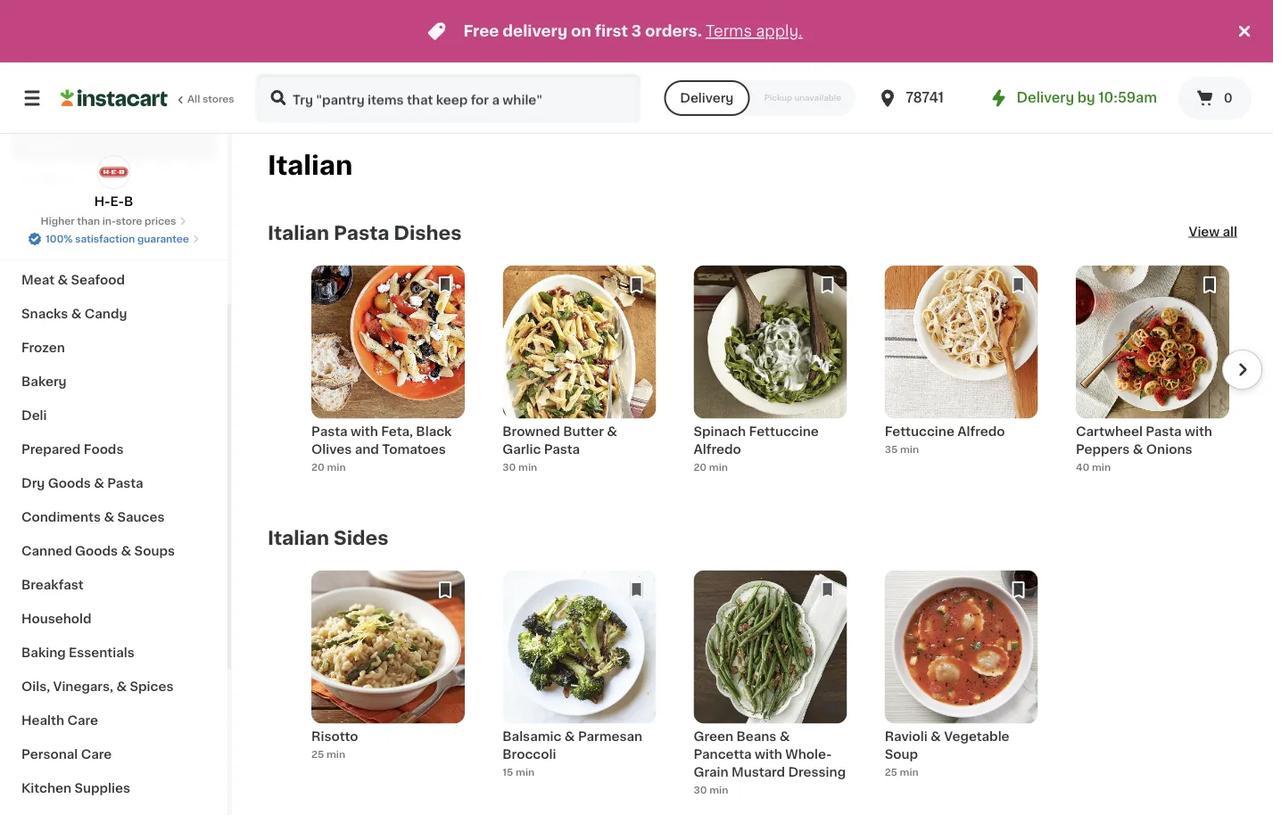 Task type: vqa. For each thing, say whether or not it's contained in the screenshot.


Task type: locate. For each thing, give the bounding box(es) containing it.
20 min down the spinach
[[694, 462, 728, 472]]

25 for risotto
[[312, 750, 324, 760]]

stores
[[203, 94, 234, 104]]

2 20 min from the left
[[694, 462, 728, 472]]

40 min
[[1076, 462, 1111, 472]]

item carousel region
[[268, 265, 1263, 485]]

0 horizontal spatial 20
[[312, 462, 325, 472]]

& inside browned butter & garlic pasta
[[607, 425, 618, 438]]

pasta with feta, black olives and tomatoes
[[312, 425, 452, 456]]

20 min down olives
[[312, 462, 346, 472]]

3 italian from the top
[[268, 529, 329, 548]]

condiments & sauces link
[[11, 501, 217, 535]]

pasta down butter
[[544, 443, 580, 456]]

min down soup
[[900, 768, 919, 777]]

& right balsamic
[[565, 730, 575, 743]]

fettuccine alfredo
[[885, 425, 1005, 438]]

1 fettuccine from the left
[[749, 425, 819, 438]]

baking
[[21, 647, 66, 660]]

delivery
[[503, 24, 568, 39]]

with inside pasta with feta, black olives and tomatoes
[[351, 425, 378, 438]]

30 min
[[503, 462, 537, 472], [694, 785, 729, 795]]

alfredo inside the spinach fettuccine alfredo
[[694, 443, 741, 456]]

20 down olives
[[312, 462, 325, 472]]

30 min down garlic
[[503, 462, 537, 472]]

h-e-b logo image
[[97, 155, 131, 189]]

30 min inside item carousel region
[[503, 462, 537, 472]]

1 horizontal spatial 30 min
[[694, 785, 729, 795]]

20
[[312, 462, 325, 472], [694, 462, 707, 472]]

& left "soups"
[[121, 545, 131, 558]]

delivery for delivery by 10:59am
[[1017, 91, 1075, 104]]

dry goods & pasta
[[21, 478, 143, 490]]

min for browned butter & garlic pasta
[[519, 462, 537, 472]]

0 vertical spatial 30
[[503, 462, 516, 472]]

delivery by 10:59am
[[1017, 91, 1158, 104]]

100% satisfaction guarantee button
[[28, 228, 200, 246]]

0 horizontal spatial 25 min
[[312, 750, 346, 760]]

0 vertical spatial 25
[[312, 750, 324, 760]]

oils, vinegars, & spices link
[[11, 670, 217, 704]]

goods for dry
[[48, 478, 91, 490]]

1 vertical spatial 30
[[694, 785, 707, 795]]

goods down "prepared foods"
[[48, 478, 91, 490]]

pasta inside pasta with feta, black olives and tomatoes
[[312, 425, 348, 438]]

25 down soup
[[885, 768, 898, 777]]

0
[[1224, 92, 1233, 104]]

25 min down soup
[[885, 768, 919, 777]]

beans
[[737, 730, 777, 743]]

20 min for pasta with feta, black olives and tomatoes
[[312, 462, 346, 472]]

0 vertical spatial alfredo
[[958, 425, 1005, 438]]

None search field
[[255, 73, 641, 123]]

goods
[[48, 478, 91, 490], [75, 545, 118, 558]]

min down the spinach
[[709, 462, 728, 472]]

1 horizontal spatial 20 min
[[694, 462, 728, 472]]

1 horizontal spatial alfredo
[[958, 425, 1005, 438]]

terms apply. link
[[706, 24, 803, 39]]

& left onions
[[1133, 443, 1144, 456]]

1 horizontal spatial 20
[[694, 462, 707, 472]]

2 italian from the top
[[268, 224, 329, 243]]

dressing
[[789, 766, 846, 779]]

0 vertical spatial goods
[[48, 478, 91, 490]]

goods down condiments & sauces
[[75, 545, 118, 558]]

& right butter
[[607, 425, 618, 438]]

0 horizontal spatial 20 min
[[312, 462, 346, 472]]

min down risotto
[[327, 750, 346, 760]]

with up mustard
[[755, 748, 783, 761]]

35 min
[[885, 444, 919, 454]]

delivery inside button
[[680, 92, 734, 104]]

1 horizontal spatial 30
[[694, 785, 707, 795]]

& left "eggs"
[[59, 206, 70, 219]]

min for ravioli & vegetable soup
[[900, 768, 919, 777]]

min for spinach fettuccine alfredo
[[709, 462, 728, 472]]

health care link
[[11, 704, 217, 738]]

0 horizontal spatial with
[[351, 425, 378, 438]]

& right meat
[[58, 274, 68, 287]]

0 vertical spatial care
[[67, 715, 98, 727]]

25 down risotto
[[312, 750, 324, 760]]

pasta up olives
[[312, 425, 348, 438]]

0 horizontal spatial fettuccine
[[749, 425, 819, 438]]

fettuccine up 35 min
[[885, 425, 955, 438]]

min right the 15
[[516, 768, 535, 777]]

78741
[[906, 91, 944, 104]]

& inside cartwheel pasta with peppers & onions
[[1133, 443, 1144, 456]]

min for pasta with feta, black olives and tomatoes
[[327, 462, 346, 472]]

mustard
[[732, 766, 785, 779]]

produce
[[21, 172, 76, 185]]

pasta up onions
[[1146, 425, 1182, 438]]

e-
[[110, 195, 124, 208]]

0 horizontal spatial 25
[[312, 750, 324, 760]]

with up the and
[[351, 425, 378, 438]]

& left sauces
[[104, 511, 114, 524]]

1 20 min from the left
[[312, 462, 346, 472]]

all stores link
[[61, 73, 236, 123]]

0 horizontal spatial 30
[[503, 462, 516, 472]]

spinach fettuccine alfredo
[[694, 425, 819, 456]]

30 for browned butter & garlic pasta
[[503, 462, 516, 472]]

pasta inside browned butter & garlic pasta
[[544, 443, 580, 456]]

with up onions
[[1185, 425, 1213, 438]]

1 horizontal spatial with
[[755, 748, 783, 761]]

condiments
[[21, 511, 101, 524]]

dairy & eggs link
[[11, 195, 217, 229]]

condiments & sauces
[[21, 511, 165, 524]]

beverages link
[[11, 229, 217, 263]]

20 min for spinach fettuccine alfredo
[[694, 462, 728, 472]]

1 vertical spatial alfredo
[[694, 443, 741, 456]]

instacart logo image
[[61, 87, 168, 109]]

pasta inside cartwheel pasta with peppers & onions
[[1146, 425, 1182, 438]]

black
[[416, 425, 452, 438]]

pasta
[[334, 224, 389, 243], [312, 425, 348, 438], [1146, 425, 1182, 438], [544, 443, 580, 456], [107, 478, 143, 490]]

0 vertical spatial 30 min
[[503, 462, 537, 472]]

household link
[[11, 602, 217, 636]]

cartwheel pasta with peppers & onions
[[1076, 425, 1213, 456]]

2 20 from the left
[[694, 462, 707, 472]]

italian for italian
[[268, 153, 353, 178]]

& right ravioli
[[931, 730, 941, 743]]

alfredo
[[958, 425, 1005, 438], [694, 443, 741, 456]]

1 vertical spatial 30 min
[[694, 785, 729, 795]]

0 vertical spatial 25 min
[[312, 750, 346, 760]]

1 horizontal spatial delivery
[[1017, 91, 1075, 104]]

& inside balsamic & parmesan broccoli
[[565, 730, 575, 743]]

onions
[[1147, 443, 1193, 456]]

1 horizontal spatial 25 min
[[885, 768, 919, 777]]

1 vertical spatial goods
[[75, 545, 118, 558]]

pasta up condiments & sauces link
[[107, 478, 143, 490]]

& right beans in the right of the page
[[780, 730, 790, 743]]

30 min down grain
[[694, 785, 729, 795]]

delivery left by
[[1017, 91, 1075, 104]]

2 vertical spatial italian
[[268, 529, 329, 548]]

0 horizontal spatial 30 min
[[503, 462, 537, 472]]

fettuccine right the spinach
[[749, 425, 819, 438]]

25 min
[[312, 750, 346, 760], [885, 768, 919, 777]]

0 horizontal spatial delivery
[[680, 92, 734, 104]]

recipe card group containing ravioli & vegetable soup
[[885, 571, 1039, 790]]

1 vertical spatial 25
[[885, 768, 898, 777]]

breakfast
[[21, 579, 84, 592]]

risotto
[[312, 730, 358, 743]]

min down garlic
[[519, 462, 537, 472]]

min for green beans & pancetta with whole- grain mustard dressing
[[710, 785, 729, 795]]

terms
[[706, 24, 752, 39]]

35
[[885, 444, 898, 454]]

care down vinegars,
[[67, 715, 98, 727]]

10:59am
[[1099, 91, 1158, 104]]

1 20 from the left
[[312, 462, 325, 472]]

care up supplies
[[81, 749, 112, 761]]

canned goods & soups link
[[11, 535, 217, 569]]

1 vertical spatial care
[[81, 749, 112, 761]]

min for risotto
[[327, 750, 346, 760]]

tomatoes
[[382, 443, 446, 456]]

baking essentials link
[[11, 636, 217, 670]]

recipe card group
[[312, 265, 465, 485], [503, 265, 656, 485], [694, 265, 847, 485], [885, 265, 1039, 485], [1076, 265, 1230, 485], [312, 571, 465, 790], [503, 571, 656, 790], [694, 571, 847, 798], [885, 571, 1039, 790]]

pasta left dishes
[[334, 224, 389, 243]]

prepared
[[21, 444, 81, 456]]

20 for spinach fettuccine alfredo
[[694, 462, 707, 472]]

0 vertical spatial italian
[[268, 153, 353, 178]]

delivery down terms
[[680, 92, 734, 104]]

care for health care
[[67, 715, 98, 727]]

30 down garlic
[[503, 462, 516, 472]]

dishes
[[394, 224, 462, 243]]

grain
[[694, 766, 729, 779]]

1 italian from the top
[[268, 153, 353, 178]]

prepared foods
[[21, 444, 124, 456]]

and
[[355, 443, 379, 456]]

italian
[[268, 153, 353, 178], [268, 224, 329, 243], [268, 529, 329, 548]]

italian for italian sides
[[268, 529, 329, 548]]

dry goods & pasta link
[[11, 467, 217, 501]]

0 horizontal spatial alfredo
[[694, 443, 741, 456]]

25 min down risotto
[[312, 750, 346, 760]]

1 horizontal spatial 25
[[885, 768, 898, 777]]

with inside green beans & pancetta with whole- grain mustard dressing
[[755, 748, 783, 761]]

1 vertical spatial italian
[[268, 224, 329, 243]]

bakery
[[21, 376, 67, 388]]

30 down grain
[[694, 785, 707, 795]]

soups
[[134, 545, 175, 558]]

min down peppers
[[1092, 462, 1111, 472]]

min down olives
[[327, 462, 346, 472]]

recipe card group containing cartwheel pasta with peppers & onions
[[1076, 265, 1230, 485]]

& inside green beans & pancetta with whole- grain mustard dressing
[[780, 730, 790, 743]]

1 vertical spatial 25 min
[[885, 768, 919, 777]]

30 inside item carousel region
[[503, 462, 516, 472]]

2 horizontal spatial with
[[1185, 425, 1213, 438]]

& inside ravioli & vegetable soup
[[931, 730, 941, 743]]

cartwheel
[[1076, 425, 1143, 438]]

min right 35
[[900, 444, 919, 454]]

recipe card group containing fettuccine alfredo
[[885, 265, 1039, 485]]

fettuccine inside the spinach fettuccine alfredo
[[749, 425, 819, 438]]

1 horizontal spatial fettuccine
[[885, 425, 955, 438]]

snacks
[[21, 308, 68, 320]]

whole-
[[786, 748, 832, 761]]

25
[[312, 750, 324, 760], [885, 768, 898, 777]]

min for fettuccine alfredo
[[900, 444, 919, 454]]

view all link
[[1189, 223, 1238, 244]]

20 down the spinach
[[694, 462, 707, 472]]

30 min for green beans & pancetta with whole- grain mustard dressing
[[694, 785, 729, 795]]

min down grain
[[710, 785, 729, 795]]



Task type: describe. For each thing, give the bounding box(es) containing it.
25 min for risotto
[[312, 750, 346, 760]]

foods
[[84, 444, 124, 456]]

browned
[[503, 425, 560, 438]]

all
[[187, 94, 200, 104]]

recipe card group containing browned butter & garlic pasta
[[503, 265, 656, 485]]

prices
[[145, 216, 176, 226]]

78741 button
[[877, 73, 985, 123]]

household
[[21, 613, 92, 626]]

oils, vinegars, & spices
[[21, 681, 174, 694]]

all stores
[[187, 94, 234, 104]]

in-
[[102, 216, 116, 226]]

breakfast link
[[11, 569, 217, 602]]

on
[[571, 24, 592, 39]]

30 for green beans & pancetta with whole- grain mustard dressing
[[694, 785, 707, 795]]

pancetta
[[694, 748, 752, 761]]

min for balsamic & parmesan broccoli
[[516, 768, 535, 777]]

& left candy
[[71, 308, 82, 320]]

20 for pasta with feta, black olives and tomatoes
[[312, 462, 325, 472]]

higher than in-store prices link
[[41, 214, 187, 228]]

green
[[694, 730, 734, 743]]

25 for ravioli & vegetable soup
[[885, 768, 898, 777]]

produce link
[[11, 162, 217, 195]]

recipe card group containing balsamic & parmesan broccoli
[[503, 571, 656, 790]]

recipe card group containing risotto
[[312, 571, 465, 790]]

& left spices
[[116, 681, 127, 694]]

seafood
[[71, 274, 125, 287]]

store
[[116, 216, 142, 226]]

garlic
[[503, 443, 541, 456]]

satisfaction
[[75, 234, 135, 244]]

100%
[[46, 234, 73, 244]]

feta,
[[381, 425, 413, 438]]

min for cartwheel pasta with peppers & onions
[[1092, 462, 1111, 472]]

apply.
[[756, 24, 803, 39]]

canned
[[21, 545, 72, 558]]

ravioli & vegetable soup
[[885, 730, 1010, 761]]

delivery for delivery
[[680, 92, 734, 104]]

3
[[632, 24, 642, 39]]

beverages
[[21, 240, 90, 253]]

supplies
[[74, 783, 130, 795]]

health
[[21, 715, 64, 727]]

canned goods & soups
[[21, 545, 175, 558]]

goods for canned
[[75, 545, 118, 558]]

personal
[[21, 749, 78, 761]]

health care
[[21, 715, 98, 727]]

personal care
[[21, 749, 112, 761]]

& inside 'link'
[[59, 206, 70, 219]]

italian for italian pasta dishes
[[268, 224, 329, 243]]

delivery button
[[664, 80, 750, 116]]

delivery by 10:59am link
[[989, 87, 1158, 109]]

free delivery on first 3 orders. terms apply.
[[464, 24, 803, 39]]

40
[[1076, 462, 1090, 472]]

b
[[124, 195, 133, 208]]

view all
[[1189, 225, 1238, 238]]

care for personal care
[[81, 749, 112, 761]]

recipe card group containing green beans & pancetta with whole- grain mustard dressing
[[694, 571, 847, 798]]

all
[[1223, 225, 1238, 238]]

snacks & candy link
[[11, 297, 217, 331]]

15 min
[[503, 768, 535, 777]]

ravioli
[[885, 730, 928, 743]]

eggs
[[73, 206, 105, 219]]

parmesan
[[578, 730, 643, 743]]

Search field
[[257, 75, 639, 121]]

100% satisfaction guarantee
[[46, 234, 189, 244]]

vinegars,
[[53, 681, 113, 694]]

meat & seafood link
[[11, 263, 217, 297]]

candy
[[85, 308, 127, 320]]

vegetable
[[944, 730, 1010, 743]]

italian sides
[[268, 529, 389, 548]]

recipe card group containing pasta with feta, black olives and tomatoes
[[312, 265, 465, 485]]

italian pasta dishes
[[268, 224, 462, 243]]

spices
[[130, 681, 174, 694]]

kitchen
[[21, 783, 71, 795]]

prepared foods link
[[11, 433, 217, 467]]

than
[[77, 216, 100, 226]]

recipes link
[[11, 128, 217, 162]]

limited time offer region
[[0, 0, 1234, 62]]

h-
[[94, 195, 110, 208]]

sauces
[[117, 511, 165, 524]]

25 min for ravioli & vegetable soup
[[885, 768, 919, 777]]

kitchen supplies link
[[11, 772, 217, 806]]

30 min for browned butter & garlic pasta
[[503, 462, 537, 472]]

butter
[[563, 425, 604, 438]]

snacks & candy
[[21, 308, 127, 320]]

soup
[[885, 748, 918, 761]]

dry
[[21, 478, 45, 490]]

recipe card group containing spinach fettuccine alfredo
[[694, 265, 847, 485]]

olives
[[312, 443, 352, 456]]

2 fettuccine from the left
[[885, 425, 955, 438]]

frozen link
[[11, 331, 217, 365]]

broccoli
[[503, 748, 556, 761]]

oils,
[[21, 681, 50, 694]]

& down foods
[[94, 478, 104, 490]]

deli
[[21, 410, 47, 422]]

bakery link
[[11, 365, 217, 399]]

by
[[1078, 91, 1096, 104]]

browned butter & garlic pasta
[[503, 425, 618, 456]]

first
[[595, 24, 628, 39]]

higher than in-store prices
[[41, 216, 176, 226]]

service type group
[[664, 80, 856, 116]]

recipes
[[21, 138, 74, 151]]

h-e-b
[[94, 195, 133, 208]]

balsamic & parmesan broccoli
[[503, 730, 643, 761]]

peppers
[[1076, 443, 1130, 456]]

with inside cartwheel pasta with peppers & onions
[[1185, 425, 1213, 438]]



